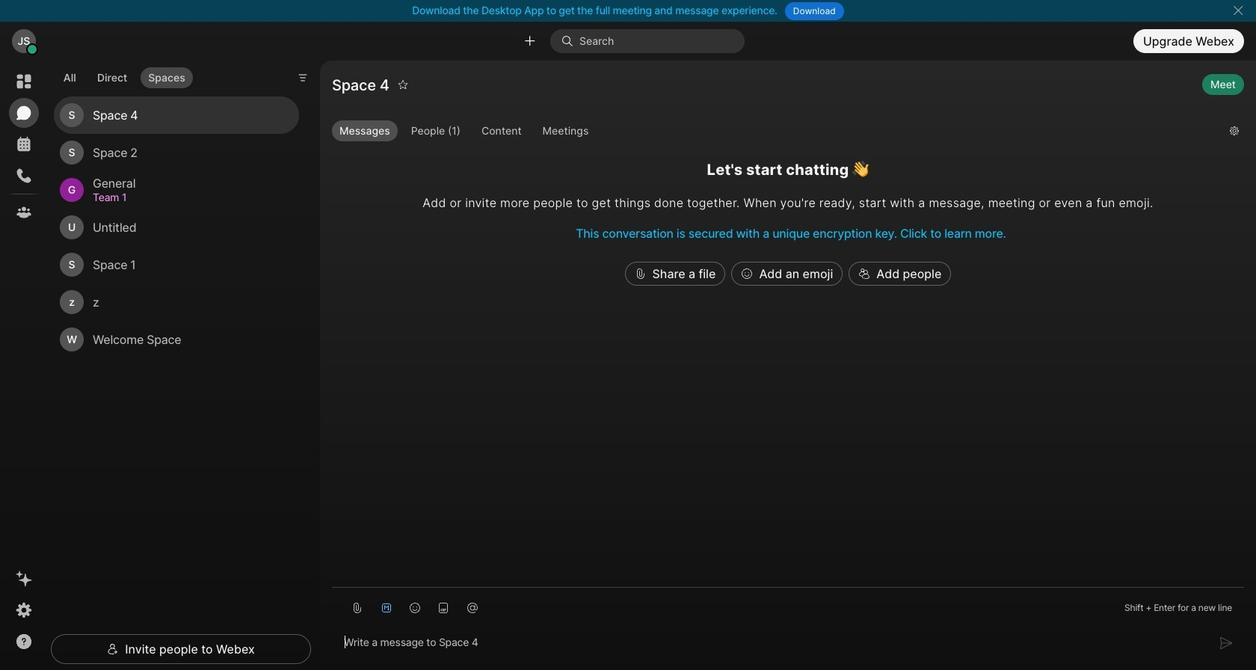 Task type: describe. For each thing, give the bounding box(es) containing it.
z list item
[[54, 284, 299, 321]]

space 4 list item
[[54, 97, 299, 134]]

team 1 element
[[93, 189, 281, 206]]

general list item
[[54, 171, 299, 209]]

welcome space list item
[[54, 321, 299, 358]]

untitled list item
[[54, 209, 299, 246]]



Task type: locate. For each thing, give the bounding box(es) containing it.
cancel_16 image
[[1233, 4, 1245, 16]]

group
[[332, 120, 1218, 144]]

space 2 list item
[[54, 134, 299, 171]]

tab list
[[52, 58, 197, 93]]

navigation
[[0, 61, 48, 670]]

message composer toolbar element
[[332, 588, 1245, 622]]

space 1 list item
[[54, 246, 299, 284]]

webex tab list
[[9, 67, 39, 227]]



Task type: vqa. For each thing, say whether or not it's contained in the screenshot.
'Meetings' tab
no



